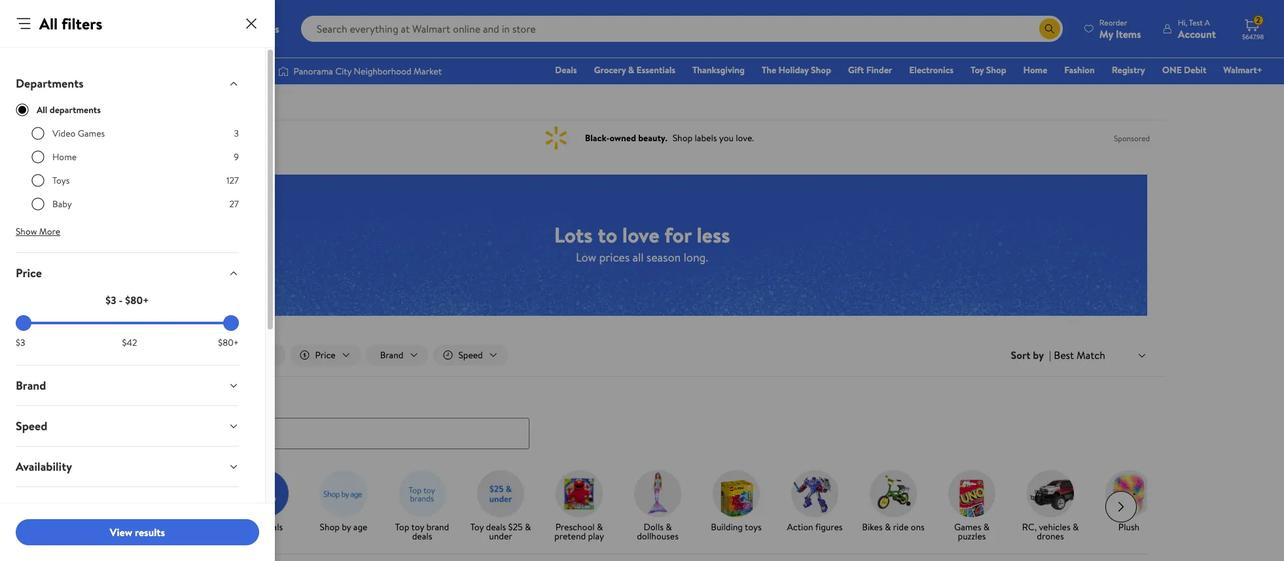 Task type: vqa. For each thing, say whether or not it's contained in the screenshot.
'&' for Wellness
no



Task type: describe. For each thing, give the bounding box(es) containing it.
season
[[647, 249, 681, 265]]

brand
[[16, 378, 46, 394]]

view
[[110, 525, 132, 540]]

price button
[[5, 253, 249, 293]]

close panel image
[[243, 16, 259, 31]]

show
[[16, 225, 37, 238]]

all for all filters
[[39, 12, 58, 35]]

lots
[[554, 220, 593, 249]]

sort by |
[[1011, 348, 1051, 363]]

speed
[[16, 418, 47, 435]]

Search in Toy deals search field
[[134, 418, 530, 449]]

in-
[[239, 349, 250, 362]]

all filters dialog
[[0, 0, 275, 562]]

all for all departments
[[37, 103, 47, 117]]

grocery & essentials link
[[588, 63, 681, 77]]

toy deals inside toy deals search box
[[134, 391, 180, 408]]

$647.98
[[1242, 32, 1264, 41]]

deals
[[555, 63, 577, 77]]

shop by age image
[[320, 470, 367, 517]]

brand button
[[5, 366, 249, 406]]

Search search field
[[301, 16, 1063, 42]]

dolls
[[644, 521, 664, 534]]

building toys link
[[702, 470, 770, 534]]

Toy deals search field
[[118, 391, 1166, 449]]

availability
[[16, 459, 72, 475]]

toy inside search box
[[134, 391, 151, 408]]

toy shop
[[971, 63, 1006, 77]]

show more button
[[5, 221, 71, 242]]

the
[[762, 63, 776, 77]]

games inside 'games & puzzles'
[[954, 521, 981, 534]]

preschool
[[555, 521, 595, 534]]

view results
[[110, 525, 165, 540]]

top toy brand deals
[[395, 521, 449, 543]]

bikes & ride ons link
[[859, 470, 927, 534]]

games inside all departments option group
[[78, 127, 105, 140]]

all inside lots to love for less low prices all season long.
[[633, 249, 644, 265]]

toy deals $25 and under image
[[477, 470, 524, 517]]

Walmart Site-Wide search field
[[301, 16, 1063, 42]]

brand
[[426, 521, 449, 534]]

in-store button
[[215, 345, 285, 366]]

rc, vehicles & drones link
[[1016, 470, 1085, 544]]

walmart image
[[21, 18, 106, 39]]

view results button
[[16, 520, 259, 546]]

2
[[1256, 15, 1261, 26]]

shop by age
[[320, 521, 367, 534]]

3
[[234, 127, 239, 140]]

& for grocery
[[628, 63, 634, 77]]

show more
[[16, 225, 60, 238]]

video games
[[52, 127, 105, 140]]

essentials
[[637, 63, 675, 77]]

deals inside search box
[[154, 391, 180, 408]]

under
[[489, 530, 512, 543]]

& for bikes
[[885, 521, 891, 534]]

toys
[[52, 174, 70, 187]]

price
[[16, 265, 42, 281]]

walmart+
[[1224, 63, 1263, 77]]

ride
[[893, 521, 909, 534]]

drones
[[1037, 530, 1064, 543]]

gift finder link
[[842, 63, 898, 77]]

rc,
[[1022, 521, 1037, 534]]

rc, vehicles & drones image
[[1027, 470, 1074, 517]]

$42
[[122, 336, 137, 350]]

games & puzzles link
[[938, 470, 1006, 544]]

ons
[[911, 521, 925, 534]]

results
[[135, 525, 165, 540]]

dolls & dollhouses link
[[624, 470, 692, 544]]

1 horizontal spatial home
[[1023, 63, 1047, 77]]

toy shop link
[[965, 63, 1012, 77]]

2 $647.98
[[1242, 15, 1264, 41]]

lots to love for less low prices all season long.
[[554, 220, 730, 265]]

& for games
[[984, 521, 990, 534]]

lots to love for less. low prices all season long. image
[[137, 175, 1147, 316]]

top toy brand deals link
[[388, 470, 456, 544]]

dolls & dollhouses
[[637, 521, 679, 543]]

home link
[[1018, 63, 1053, 77]]

action
[[787, 521, 813, 534]]

& inside toy deals $25 & under
[[525, 521, 531, 534]]

all departments option group
[[31, 127, 239, 221]]

$80 range field
[[16, 322, 239, 325]]

top toy brand deals image
[[399, 470, 446, 517]]

127
[[226, 174, 239, 187]]

departments
[[50, 103, 101, 117]]

shop inside 'link'
[[986, 63, 1006, 77]]

action figures image
[[791, 470, 838, 517]]

less
[[697, 220, 730, 249]]

plush image
[[1106, 470, 1153, 517]]

top
[[395, 521, 409, 534]]

& for dolls
[[666, 521, 672, 534]]

preschool & pretend play link
[[545, 470, 613, 544]]

& for preschool
[[597, 521, 603, 534]]

one debit
[[1162, 63, 1207, 77]]

departments
[[16, 75, 84, 92]]

electronics
[[909, 63, 954, 77]]

toys
[[745, 521, 762, 534]]



Task type: locate. For each thing, give the bounding box(es) containing it.
by for sort
[[1033, 348, 1044, 363]]

holiday
[[779, 63, 809, 77]]

0 horizontal spatial $80+
[[125, 293, 149, 308]]

availability button
[[5, 447, 249, 487]]

fashion
[[1064, 63, 1095, 77]]

home left fashion
[[1023, 63, 1047, 77]]

low
[[576, 249, 596, 265]]

toy deals down toy deals image
[[247, 521, 283, 534]]

$3 up brand
[[16, 336, 25, 350]]

store
[[250, 349, 271, 362]]

toy deals inside 'toy deals' link
[[247, 521, 283, 534]]

games right the "video"
[[78, 127, 105, 140]]

$3 range field
[[16, 322, 239, 325]]

1 vertical spatial toy deals
[[247, 521, 283, 534]]

all departments
[[37, 103, 101, 117]]

1 horizontal spatial toy deals
[[247, 521, 283, 534]]

9
[[234, 151, 239, 164]]

baby
[[52, 198, 72, 211]]

puzzles
[[958, 530, 986, 543]]

building toys
[[711, 521, 762, 534]]

all down shop all deals image at bottom left
[[182, 521, 191, 534]]

video
[[52, 127, 76, 140]]

toy deals down $42
[[134, 391, 180, 408]]

& right dolls
[[666, 521, 672, 534]]

0 vertical spatial toy deals
[[134, 391, 180, 408]]

$80+ left 'in-'
[[218, 336, 239, 350]]

games
[[78, 127, 105, 140], [954, 521, 981, 534]]

toy
[[411, 521, 424, 534]]

0 horizontal spatial all
[[182, 521, 191, 534]]

to
[[598, 220, 617, 249]]

1 horizontal spatial by
[[1033, 348, 1044, 363]]

toy left under
[[470, 521, 484, 534]]

0 horizontal spatial by
[[342, 521, 351, 534]]

1 vertical spatial all
[[182, 521, 191, 534]]

& inside 'games & puzzles'
[[984, 521, 990, 534]]

0 vertical spatial home
[[1023, 63, 1047, 77]]

all right all departments 'option'
[[37, 103, 47, 117]]

None radio
[[31, 127, 45, 140], [31, 151, 45, 164], [31, 174, 45, 187], [31, 127, 45, 140], [31, 151, 45, 164], [31, 174, 45, 187]]

toy deals $25 & under link
[[467, 470, 535, 544]]

& inside dolls & dollhouses
[[666, 521, 672, 534]]

1 horizontal spatial all
[[633, 249, 644, 265]]

one debit link
[[1156, 63, 1212, 77]]

by inside shop by age link
[[342, 521, 351, 534]]

preschool & pretend play
[[554, 521, 604, 543]]

& right grocery
[[628, 63, 634, 77]]

all
[[39, 12, 58, 35], [37, 103, 47, 117]]

rc, vehicles & drones
[[1022, 521, 1079, 543]]

0 vertical spatial $3
[[106, 293, 116, 308]]

games and puzzles image
[[948, 470, 996, 517]]

sponsored
[[1114, 133, 1150, 144]]

for
[[664, 220, 692, 249]]

games & puzzles
[[954, 521, 990, 543]]

deals inside top toy brand deals
[[412, 530, 432, 543]]

bikes & ride ons image
[[870, 470, 917, 517]]

speed button
[[5, 406, 249, 446]]

deals inside toy deals $25 & under
[[486, 521, 506, 534]]

registry link
[[1106, 63, 1151, 77]]

& right the vehicles
[[1073, 521, 1079, 534]]

toy deals image
[[242, 470, 289, 517]]

by
[[1033, 348, 1044, 363], [342, 521, 351, 534]]

more
[[39, 225, 60, 238]]

toy down $42
[[134, 391, 151, 408]]

gift
[[848, 63, 864, 77]]

& down games and puzzles image
[[984, 521, 990, 534]]

&
[[628, 63, 634, 77], [525, 521, 531, 534], [597, 521, 603, 534], [666, 521, 672, 534], [885, 521, 891, 534], [984, 521, 990, 534], [1073, 521, 1079, 534]]

1 vertical spatial all
[[37, 103, 47, 117]]

debit
[[1184, 63, 1207, 77]]

thanksgiving
[[692, 63, 745, 77]]

filters
[[61, 12, 102, 35]]

& left ride
[[885, 521, 891, 534]]

all left filters
[[39, 12, 58, 35]]

All departments radio
[[16, 103, 29, 117]]

deals
[[154, 391, 180, 408], [193, 521, 213, 534], [263, 521, 283, 534], [486, 521, 506, 534], [412, 530, 432, 543]]

1 vertical spatial games
[[954, 521, 981, 534]]

color button
[[5, 488, 249, 528]]

walmart+ link
[[1218, 63, 1268, 77]]

all filters
[[39, 12, 102, 35]]

action figures
[[787, 521, 843, 534]]

toy inside 'link'
[[971, 63, 984, 77]]

next slide for chipmodulewithimages list image
[[1106, 491, 1137, 523]]

$3 for $3
[[16, 336, 25, 350]]

the holiday shop
[[762, 63, 831, 77]]

& right preschool
[[597, 521, 603, 534]]

0 vertical spatial by
[[1033, 348, 1044, 363]]

dolls and dollhouses image
[[634, 470, 681, 517]]

toy right electronics link in the top right of the page
[[971, 63, 984, 77]]

home down the "video"
[[52, 151, 77, 164]]

building
[[711, 521, 743, 534]]

all
[[633, 249, 644, 265], [182, 521, 191, 534]]

prices
[[599, 249, 630, 265]]

by left |
[[1033, 348, 1044, 363]]

1 vertical spatial $3
[[16, 336, 25, 350]]

& inside preschool & pretend play
[[597, 521, 603, 534]]

toy deals $25 & under
[[470, 521, 531, 543]]

the holiday shop link
[[756, 63, 837, 77]]

plush link
[[1095, 470, 1163, 534]]

1 horizontal spatial $3
[[106, 293, 116, 308]]

0 vertical spatial all
[[633, 249, 644, 265]]

$3 left - on the left of page
[[106, 293, 116, 308]]

by inside the sort and filter section "element"
[[1033, 348, 1044, 363]]

shop
[[811, 63, 831, 77], [986, 63, 1006, 77], [160, 521, 180, 534], [320, 521, 340, 534]]

thanksgiving link
[[687, 63, 751, 77]]

none radio inside all departments option group
[[31, 198, 45, 211]]

None radio
[[31, 198, 45, 211]]

action figures link
[[781, 470, 849, 534]]

$80+ right - on the left of page
[[125, 293, 149, 308]]

pretend
[[554, 530, 586, 543]]

dollhouses
[[637, 530, 679, 543]]

0 horizontal spatial games
[[78, 127, 105, 140]]

by for shop
[[342, 521, 351, 534]]

home inside all departments option group
[[52, 151, 77, 164]]

shop all deals
[[160, 521, 213, 534]]

1 vertical spatial by
[[342, 521, 351, 534]]

toy deals link
[[231, 470, 299, 534]]

sort and filter section element
[[118, 334, 1166, 376]]

1 vertical spatial $80+
[[218, 336, 239, 350]]

-
[[119, 293, 123, 308]]

finder
[[866, 63, 892, 77]]

bikes
[[862, 521, 883, 534]]

0 horizontal spatial home
[[52, 151, 77, 164]]

gift finder
[[848, 63, 892, 77]]

by left age
[[342, 521, 351, 534]]

age
[[353, 521, 367, 534]]

in-store
[[239, 349, 271, 362]]

0 horizontal spatial toy deals
[[134, 391, 180, 408]]

figures
[[815, 521, 843, 534]]

bikes & ride ons
[[862, 521, 925, 534]]

all right prices
[[633, 249, 644, 265]]

building toys image
[[713, 470, 760, 517]]

play
[[588, 530, 604, 543]]

departments button
[[5, 63, 249, 103]]

|
[[1049, 348, 1051, 363]]

0 vertical spatial games
[[78, 127, 105, 140]]

1 horizontal spatial games
[[954, 521, 981, 534]]

shop all deals image
[[163, 470, 210, 517]]

1 vertical spatial home
[[52, 151, 77, 164]]

registry
[[1112, 63, 1145, 77]]

1 horizontal spatial $80+
[[218, 336, 239, 350]]

$3 for $3 - $80+
[[106, 293, 116, 308]]

sort
[[1011, 348, 1031, 363]]

& right $25
[[525, 521, 531, 534]]

toy down toy deals image
[[247, 521, 261, 534]]

0 vertical spatial all
[[39, 12, 58, 35]]

0 horizontal spatial $3
[[16, 336, 25, 350]]

long.
[[684, 249, 708, 265]]

preschool and pretend play image
[[556, 470, 603, 517]]

games down games and puzzles image
[[954, 521, 981, 534]]

& inside rc, vehicles & drones
[[1073, 521, 1079, 534]]

toy inside toy deals $25 & under
[[470, 521, 484, 534]]

one
[[1162, 63, 1182, 77]]

home
[[1023, 63, 1047, 77], [52, 151, 77, 164]]

grocery
[[594, 63, 626, 77]]

0 vertical spatial $80+
[[125, 293, 149, 308]]

toy deals
[[134, 391, 180, 408], [247, 521, 283, 534]]

electronics link
[[903, 63, 960, 77]]



